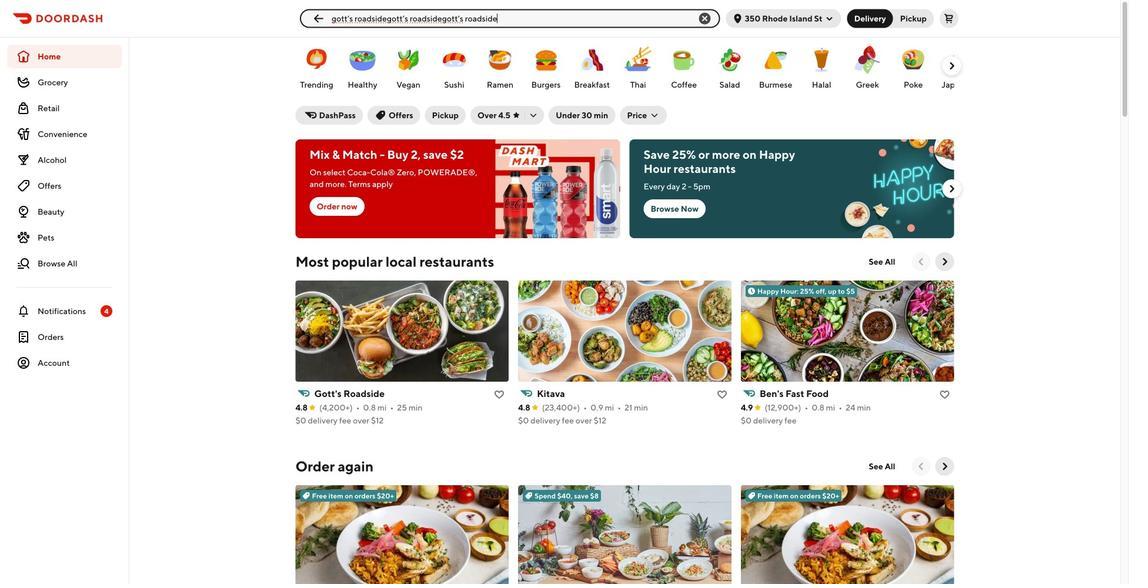 Task type: locate. For each thing, give the bounding box(es) containing it.
0 items, open order cart image
[[945, 14, 954, 23]]

0 vertical spatial next button of carousel image
[[946, 183, 958, 195]]

Store search: begin typing to search for stores available on DoorDash text field
[[332, 13, 689, 24]]

None button
[[847, 9, 893, 28], [886, 9, 934, 28], [847, 9, 893, 28], [886, 9, 934, 28]]

next button of carousel image down 0 items, open order cart image
[[946, 60, 958, 72]]

1 vertical spatial next button of carousel image
[[939, 256, 951, 268]]

next button of carousel image
[[946, 183, 958, 195], [939, 256, 951, 268]]

next button of carousel image right previous button of carousel image at the right
[[939, 461, 951, 472]]

next button of carousel image
[[946, 60, 958, 72], [939, 461, 951, 472]]



Task type: vqa. For each thing, say whether or not it's contained in the screenshot.
fourth Delete recent search result icon from the top of the page
no



Task type: describe. For each thing, give the bounding box(es) containing it.
previous button of carousel image
[[916, 461, 927, 472]]

clear search input image
[[698, 11, 712, 26]]

toggle order method (delivery or pickup) option group
[[847, 9, 934, 28]]

return from search image
[[312, 11, 326, 26]]

previous button of carousel image
[[916, 256, 927, 268]]

1 vertical spatial next button of carousel image
[[939, 461, 951, 472]]

0 vertical spatial next button of carousel image
[[946, 60, 958, 72]]



